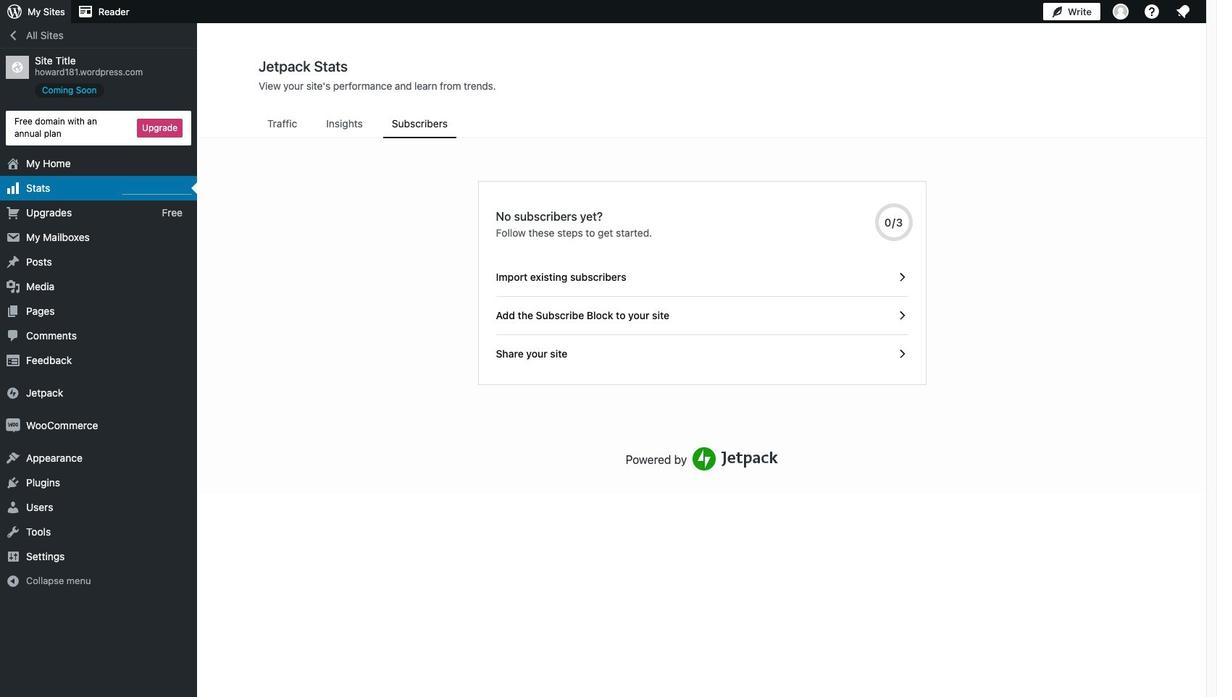 Task type: vqa. For each thing, say whether or not it's contained in the screenshot.
second plugin icon from left
no



Task type: locate. For each thing, give the bounding box(es) containing it.
2 img image from the top
[[6, 418, 20, 433]]

0 vertical spatial task enabled image
[[895, 271, 908, 284]]

task enabled image
[[895, 271, 908, 284], [895, 309, 908, 322]]

1 vertical spatial task enabled image
[[895, 309, 908, 322]]

img image
[[6, 386, 20, 400], [6, 418, 20, 433]]

main content
[[198, 57, 1206, 494]]

0 vertical spatial img image
[[6, 386, 20, 400]]

task enabled image
[[895, 348, 908, 361]]

1 img image from the top
[[6, 386, 20, 400]]

highest hourly views 0 image
[[122, 185, 191, 195]]

1 vertical spatial img image
[[6, 418, 20, 433]]

progress bar
[[875, 204, 912, 241]]

menu
[[259, 111, 1145, 138]]



Task type: describe. For each thing, give the bounding box(es) containing it.
2 task enabled image from the top
[[895, 309, 908, 322]]

help image
[[1143, 3, 1161, 20]]

launchpad checklist element
[[496, 259, 908, 373]]

manage your notifications image
[[1174, 3, 1192, 20]]

1 task enabled image from the top
[[895, 271, 908, 284]]

my profile image
[[1113, 4, 1129, 20]]



